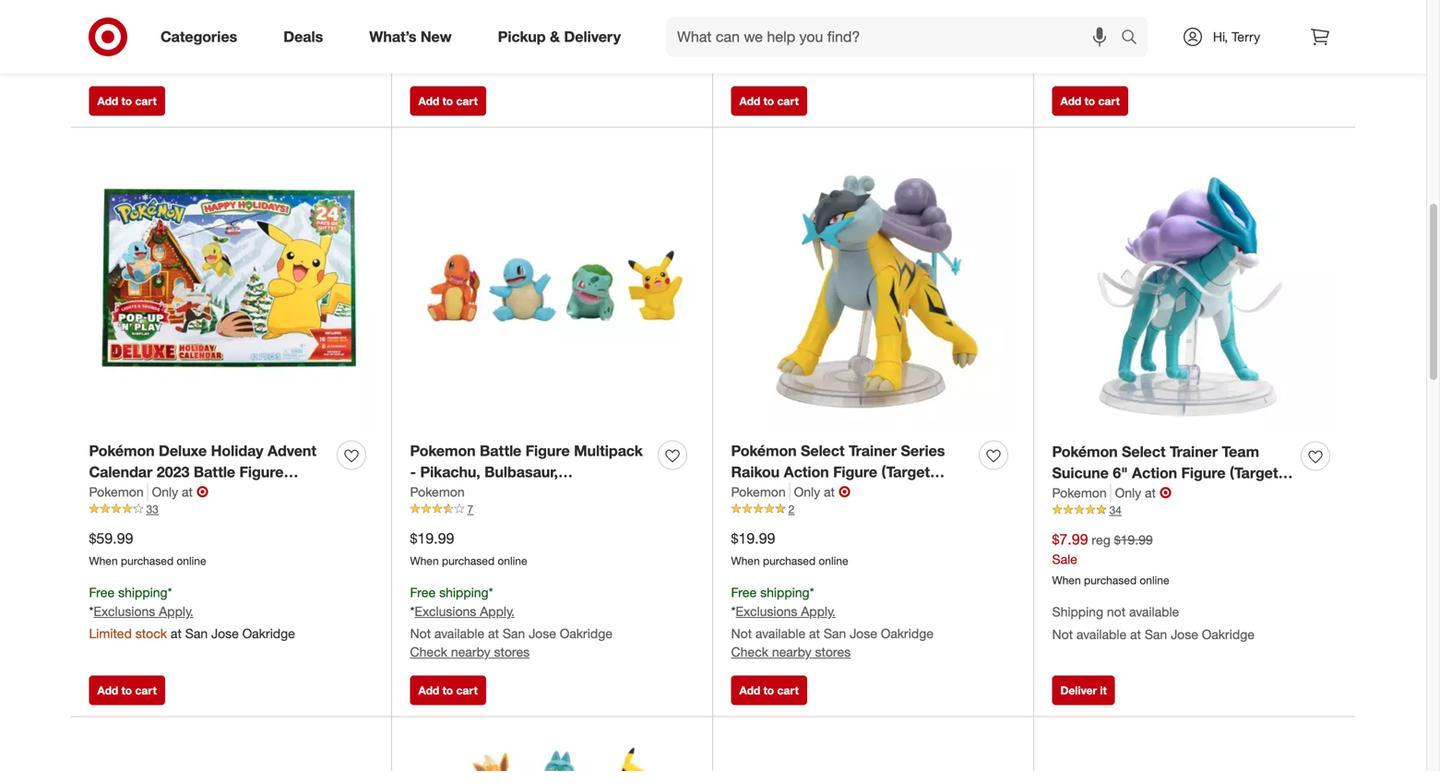 Task type: locate. For each thing, give the bounding box(es) containing it.
¬ up 33 link
[[197, 483, 209, 501]]

raikou
[[732, 463, 780, 481]]

1 horizontal spatial within
[[772, 54, 806, 70]]

free inside free shipping * * exclusions apply. limited stock at  san jose oakridge
[[89, 585, 115, 601]]

only for 2023
[[152, 484, 178, 500]]

ready
[[89, 54, 126, 70], [732, 54, 768, 70], [1053, 55, 1090, 71]]

*
[[89, 13, 94, 29], [732, 13, 736, 29], [1053, 14, 1057, 30], [168, 585, 172, 601], [489, 585, 493, 601], [810, 585, 815, 601], [89, 604, 94, 620], [410, 604, 415, 620], [732, 604, 736, 620]]

1 horizontal spatial &
[[550, 28, 560, 46]]

jose
[[179, 35, 207, 51], [500, 35, 528, 51], [822, 35, 849, 51], [1143, 36, 1170, 52], [211, 626, 239, 642], [529, 626, 557, 642], [850, 626, 878, 642], [1171, 627, 1199, 643]]

action right '6"'
[[1133, 464, 1178, 482]]

pokémon inside pokémon select trainer team suicune 6" action figure (target exclusive)
[[1053, 443, 1118, 461]]

stock
[[103, 35, 135, 51], [424, 35, 456, 51], [746, 35, 777, 51], [1067, 36, 1098, 52], [136, 626, 167, 642]]

within
[[129, 54, 163, 70], [772, 54, 806, 70], [1093, 55, 1127, 71]]

jose inside * exclusions apply. in stock at  san jose oakridge ready within 2 hours with pickup
[[822, 35, 849, 51]]

hi, terry
[[1214, 29, 1261, 45]]

3 shipping from the left
[[761, 585, 810, 601]]

add to cart
[[97, 94, 157, 108], [419, 94, 478, 108], [740, 94, 799, 108], [1061, 94, 1120, 108], [97, 684, 157, 698], [419, 684, 478, 698], [740, 684, 799, 698]]

when for pokémon deluxe holiday advent calendar 2023 battle figure multipack (target exclusive)
[[89, 554, 118, 568]]

1 horizontal spatial select
[[1122, 443, 1166, 461]]

2
[[167, 54, 174, 70], [809, 54, 817, 70], [1131, 55, 1138, 71], [789, 503, 795, 516]]

at inside free shipping * * exclusions apply. limited stock at  san jose oakridge
[[171, 626, 182, 642]]

1 horizontal spatial check nearby stores button
[[732, 643, 851, 662]]

1 horizontal spatial only
[[794, 484, 821, 500]]

2 horizontal spatial shipping
[[761, 585, 810, 601]]

delivery
[[564, 28, 621, 46]]

hours down categories in the left top of the page
[[178, 54, 210, 70]]

pokémon deluxe holiday advent calendar 2023 battle figure multipack (target exclusive)
[[89, 442, 317, 503]]

¬ up 34 "link"
[[1160, 484, 1172, 502]]

nearby
[[451, 644, 491, 661], [772, 644, 812, 661]]

pokémon select trainer series raikou action figure (target exclusive) link
[[732, 441, 972, 503]]

pokemon up pikachu,
[[410, 442, 476, 460]]

pokemon down calendar in the left bottom of the page
[[89, 484, 144, 500]]

$19.99 right reg
[[1115, 532, 1154, 548]]

1 horizontal spatial battle
[[480, 442, 522, 460]]

1 horizontal spatial multipack
[[574, 442, 643, 460]]

$19.99 when purchased online down 7
[[410, 530, 528, 568]]

0 vertical spatial &
[[550, 28, 560, 46]]

pokemon only at ¬ up 33
[[89, 483, 209, 501]]

1 $19.99 when purchased online from the left
[[410, 530, 528, 568]]

0 horizontal spatial $19.99
[[410, 530, 455, 548]]

pokémon up the raikou at bottom right
[[732, 442, 797, 460]]

1 horizontal spatial nearby
[[772, 644, 812, 661]]

purchased inside $59.99 when purchased online
[[121, 554, 174, 568]]

multipack
[[574, 442, 643, 460], [89, 485, 158, 503]]

online inside $59.99 when purchased online
[[177, 554, 206, 568]]

2023
[[157, 463, 190, 481]]

sale
[[1053, 551, 1078, 568]]

advent
[[268, 442, 317, 460]]

select for action
[[1122, 443, 1166, 461]]

battle up bulbasaur,
[[480, 442, 522, 460]]

multipack inside "pokemon battle figure multipack - pikachu, bulbasaur, charmander, & squirtle 4 pack"
[[574, 442, 643, 460]]

pokemon battle figure multipack - pikachu, bulbasaur, charmander, & squirtle 4 pack image
[[410, 146, 695, 430], [410, 146, 695, 430]]

34
[[1110, 503, 1122, 517]]

$59.99 when purchased online
[[89, 530, 206, 568]]

0 horizontal spatial $19.99 when purchased online
[[410, 530, 528, 568]]

$19.99 when purchased online
[[410, 530, 528, 568], [732, 530, 849, 568]]

shipping inside free shipping * * exclusions apply. limited stock at  san jose oakridge
[[118, 585, 168, 601]]

& down bulbasaur,
[[505, 485, 515, 503]]

purchased for multipack
[[121, 554, 174, 568]]

pokemon link down suicune
[[1053, 484, 1112, 503]]

1 free shipping * * exclusions apply. not available at san jose oakridge check nearby stores from the left
[[410, 585, 613, 661]]

select inside pokémon select trainer team suicune 6" action figure (target exclusive)
[[1122, 443, 1166, 461]]

pokémon deluxe holiday advent calendar 2023 battle figure multipack (target exclusive) link
[[89, 441, 330, 503]]

only
[[152, 484, 178, 500], [794, 484, 821, 500], [1116, 485, 1142, 501]]

1 horizontal spatial check
[[732, 644, 769, 661]]

What can we help you find? suggestions appear below search field
[[666, 17, 1126, 57]]

0 horizontal spatial ready
[[89, 54, 126, 70]]

0 vertical spatial battle
[[480, 442, 522, 460]]

2 horizontal spatial free
[[732, 585, 757, 601]]

0 horizontal spatial stores
[[494, 644, 530, 661]]

online up 'shipping not available not available at san jose oakridge'
[[1140, 574, 1170, 587]]

1 horizontal spatial pokemon only at ¬
[[732, 483, 851, 501]]

when down charmander,
[[410, 554, 439, 568]]

pokemon link
[[89, 483, 148, 502], [410, 483, 465, 502], [732, 483, 791, 502], [1053, 484, 1112, 503]]

1 horizontal spatial free
[[410, 585, 436, 601]]

exclusive) inside pokémon deluxe holiday advent calendar 2023 battle figure multipack (target exclusive)
[[215, 485, 285, 503]]

only down '6"'
[[1116, 485, 1142, 501]]

2 $19.99 when purchased online from the left
[[732, 530, 849, 568]]

$19.99 when purchased online down the raikou at bottom right
[[732, 530, 849, 568]]

1 horizontal spatial (target
[[882, 463, 930, 481]]

exclusive) down the raikou at bottom right
[[732, 485, 802, 503]]

pokemon for pokémon select trainer team suicune 6" action figure (target exclusive)
[[1053, 485, 1107, 501]]

select up '6"'
[[1122, 443, 1166, 461]]

pokémon inside pokémon deluxe holiday advent calendar 2023 battle figure multipack (target exclusive)
[[89, 442, 155, 460]]

not
[[410, 626, 431, 642], [732, 626, 752, 642], [1053, 627, 1074, 643]]

free for pokemon battle figure multipack - pikachu, bulbasaur, charmander, & squirtle 4 pack
[[410, 585, 436, 601]]

multipack inside pokémon deluxe holiday advent calendar 2023 battle figure multipack (target exclusive)
[[89, 485, 158, 503]]

pokemon only at ¬ down the raikou at bottom right
[[732, 483, 851, 501]]

$19.99
[[410, 530, 455, 548], [732, 530, 776, 548], [1115, 532, 1154, 548]]

0 vertical spatial multipack
[[574, 442, 643, 460]]

2 horizontal spatial pokémon
[[1053, 443, 1118, 461]]

2 check from the left
[[732, 644, 769, 661]]

trainer inside pokémon select trainer team suicune 6" action figure (target exclusive)
[[1170, 443, 1219, 461]]

pokemon battle figure 8pk image
[[410, 736, 695, 772], [410, 736, 695, 772]]

1 vertical spatial &
[[505, 485, 515, 503]]

pokemon only at ¬ for action
[[732, 483, 851, 501]]

pokémon inside pokémon select trainer series raikou action figure (target exclusive)
[[732, 442, 797, 460]]

1 free from the left
[[89, 585, 115, 601]]

shipping for squirtle
[[439, 585, 489, 601]]

pokémon select trainer series raikou action figure (target exclusive)
[[732, 442, 946, 503]]

0 horizontal spatial not
[[410, 626, 431, 642]]

figure inside pokémon deluxe holiday advent calendar 2023 battle figure multipack (target exclusive)
[[240, 463, 284, 481]]

1 horizontal spatial free shipping * * exclusions apply. not available at san jose oakridge check nearby stores
[[732, 585, 934, 661]]

limited
[[89, 626, 132, 642]]

shipping for (target
[[118, 585, 168, 601]]

pokémon
[[89, 442, 155, 460], [732, 442, 797, 460], [1053, 443, 1118, 461]]

pokémon select trainer team suicune 6" action figure (target exclusive) image
[[1053, 146, 1338, 431], [1053, 146, 1338, 431]]

1 horizontal spatial $19.99 when purchased online
[[732, 530, 849, 568]]

check
[[410, 644, 448, 661], [732, 644, 769, 661]]

exclusions
[[94, 13, 155, 29], [736, 13, 798, 29], [1057, 14, 1119, 30], [94, 604, 155, 620], [415, 604, 477, 620], [736, 604, 798, 620]]

0 horizontal spatial check nearby stores button
[[410, 643, 530, 662]]

hours left with
[[820, 54, 853, 70]]

when inside $59.99 when purchased online
[[89, 554, 118, 568]]

hours
[[178, 54, 210, 70], [820, 54, 853, 70], [1142, 55, 1174, 71]]

deals link
[[268, 17, 346, 57]]

nearby for exclusive)
[[772, 644, 812, 661]]

0 horizontal spatial free
[[89, 585, 115, 601]]

jose inside free shipping * * exclusions apply. limited stock at  san jose oakridge
[[211, 626, 239, 642]]

within left with
[[772, 54, 806, 70]]

1 horizontal spatial ready
[[732, 54, 768, 70]]

&
[[550, 28, 560, 46], [505, 485, 515, 503]]

deluxe
[[159, 442, 207, 460]]

0 horizontal spatial exclusive)
[[215, 485, 285, 503]]

2 horizontal spatial (target
[[1230, 464, 1279, 482]]

series
[[901, 442, 946, 460]]

when for pokémon select trainer series raikou action figure (target exclusive)
[[732, 554, 760, 568]]

pokemon down the raikou at bottom right
[[732, 484, 786, 500]]

at inside 'shipping not available not available at san jose oakridge'
[[1131, 627, 1142, 643]]

battle down holiday at the left
[[194, 463, 235, 481]]

1 horizontal spatial stores
[[816, 644, 851, 661]]

0 horizontal spatial action
[[784, 463, 829, 481]]

not
[[1108, 604, 1126, 620]]

pokemon only at ¬
[[89, 483, 209, 501], [732, 483, 851, 501], [1053, 484, 1172, 502]]

0 horizontal spatial (target
[[162, 485, 211, 503]]

online down 7 link
[[498, 554, 528, 568]]

0 horizontal spatial only
[[152, 484, 178, 500]]

2 nearby from the left
[[772, 644, 812, 661]]

online up free shipping * * exclusions apply. limited stock at  san jose oakridge
[[177, 554, 206, 568]]

$7.99
[[1053, 531, 1089, 549]]

online for exclusive)
[[819, 554, 849, 568]]

when down sale
[[1053, 574, 1082, 587]]

stock inside free shipping * * exclusions apply. limited stock at  san jose oakridge
[[136, 626, 167, 642]]

free shipping * * exclusions apply. not available at san jose oakridge check nearby stores
[[410, 585, 613, 661], [732, 585, 934, 661]]

battle inside "pokemon battle figure multipack - pikachu, bulbasaur, charmander, & squirtle 4 pack"
[[480, 442, 522, 460]]

2 horizontal spatial exclusive)
[[1053, 485, 1123, 503]]

$19.99 down charmander,
[[410, 530, 455, 548]]

0 horizontal spatial pokemon only at ¬
[[89, 483, 209, 501]]

0 horizontal spatial pokémon
[[89, 442, 155, 460]]

$19.99 down the raikou at bottom right
[[732, 530, 776, 548]]

trainer left team
[[1170, 443, 1219, 461]]

1 horizontal spatial trainer
[[1170, 443, 1219, 461]]

(target down team
[[1230, 464, 1279, 482]]

within inside * exclusions apply. in stock at  san jose oakridge ready within 2 hours with pickup
[[772, 54, 806, 70]]

-
[[410, 463, 416, 481]]

(target
[[882, 463, 930, 481], [1230, 464, 1279, 482], [162, 485, 211, 503]]

action right the raikou at bottom right
[[784, 463, 829, 481]]

only up 2 link
[[794, 484, 821, 500]]

2 horizontal spatial not
[[1053, 627, 1074, 643]]

1 check from the left
[[410, 644, 448, 661]]

san inside * exclusions apply. in stock at  san jose oakridge ready within 2 hours with pickup
[[795, 35, 818, 51]]

pokemon battle figure multipack - pikachu, bulbasaur, charmander, & squirtle 4 pack
[[410, 442, 643, 503]]

pokemon link down calendar in the left bottom of the page
[[89, 483, 148, 502]]

3 free from the left
[[732, 585, 757, 601]]

exclusive)
[[215, 485, 285, 503], [732, 485, 802, 503], [1053, 485, 1123, 503]]

trainer left "series" at the right of page
[[849, 442, 897, 460]]

¬ for battle
[[197, 483, 209, 501]]

select inside pokémon select trainer series raikou action figure (target exclusive)
[[801, 442, 845, 460]]

* exclusions apply. in stock at  san jose oakridge ready within 2 hours
[[89, 13, 263, 70], [1053, 14, 1227, 71]]

apply.
[[159, 13, 194, 29], [801, 13, 836, 29], [1123, 14, 1157, 30], [159, 604, 194, 620], [480, 604, 515, 620], [801, 604, 836, 620]]

0 horizontal spatial check
[[410, 644, 448, 661]]

free
[[89, 585, 115, 601], [410, 585, 436, 601], [732, 585, 757, 601]]

multipack up pack
[[574, 442, 643, 460]]

figure up bulbasaur,
[[526, 442, 570, 460]]

pokémon select trainer team suicune 6" action figure (target exclusive)
[[1053, 443, 1279, 503]]

2 horizontal spatial pokemon only at ¬
[[1053, 484, 1172, 502]]

2 free from the left
[[410, 585, 436, 601]]

1 check nearby stores button from the left
[[410, 643, 530, 662]]

2 horizontal spatial ¬
[[1160, 484, 1172, 502]]

reg
[[1092, 532, 1111, 548]]

pokemon link for pokémon deluxe holiday advent calendar 2023 battle figure multipack (target exclusive)
[[89, 483, 148, 502]]

1 horizontal spatial not
[[732, 626, 752, 642]]

1 horizontal spatial action
[[1133, 464, 1178, 482]]

1 horizontal spatial exclusive)
[[732, 485, 802, 503]]

pokemon only at ¬ up '34'
[[1053, 484, 1172, 502]]

within down search
[[1093, 55, 1127, 71]]

1 horizontal spatial hours
[[820, 54, 853, 70]]

trainer inside pokémon select trainer series raikou action figure (target exclusive)
[[849, 442, 897, 460]]

when down the raikou at bottom right
[[732, 554, 760, 568]]

oakridge inside free shipping * * exclusions apply. limited stock at  san jose oakridge
[[242, 626, 295, 642]]

0 horizontal spatial free shipping * * exclusions apply. not available at san jose oakridge check nearby stores
[[410, 585, 613, 661]]

trainer
[[849, 442, 897, 460], [1170, 443, 1219, 461]]

jose inside 'shipping not available not available at san jose oakridge'
[[1171, 627, 1199, 643]]

(target down 2023
[[162, 485, 211, 503]]

0 horizontal spatial trainer
[[849, 442, 897, 460]]

& right pickup
[[550, 28, 560, 46]]

at
[[138, 35, 149, 51], [460, 35, 471, 51], [781, 35, 792, 51], [1102, 36, 1113, 52], [182, 484, 193, 500], [824, 484, 835, 500], [1146, 485, 1157, 501], [171, 626, 182, 642], [488, 626, 499, 642], [810, 626, 821, 642], [1131, 627, 1142, 643]]

stock inside * exclusions apply. in stock at  san jose oakridge ready within 2 hours with pickup
[[746, 35, 777, 51]]

exclusions apply. button
[[94, 12, 194, 31], [736, 12, 836, 31], [1057, 13, 1157, 32], [94, 603, 194, 621], [415, 603, 515, 621], [736, 603, 836, 621]]

when down $59.99
[[89, 554, 118, 568]]

check nearby stores button
[[410, 643, 530, 662], [732, 643, 851, 662]]

¬ for figure
[[839, 483, 851, 501]]

pokémon deluxe holiday advent calendar 2023 battle figure multipack (target exclusive) image
[[89, 146, 373, 430], [89, 146, 373, 430]]

pokémon up calendar in the left bottom of the page
[[89, 442, 155, 460]]

0 horizontal spatial within
[[129, 54, 163, 70]]

exclusive) down suicune
[[1053, 485, 1123, 503]]

to
[[121, 94, 132, 108], [443, 94, 453, 108], [764, 94, 775, 108], [1085, 94, 1096, 108], [121, 684, 132, 698], [443, 684, 453, 698], [764, 684, 775, 698]]

1 nearby from the left
[[451, 644, 491, 661]]

2 shipping from the left
[[439, 585, 489, 601]]

search button
[[1113, 17, 1158, 61]]

pokemon link down pikachu,
[[410, 483, 465, 502]]

0 horizontal spatial battle
[[194, 463, 235, 481]]

team
[[1223, 443, 1260, 461]]

pokemon link down the raikou at bottom right
[[732, 483, 791, 502]]

shipping
[[118, 585, 168, 601], [439, 585, 489, 601], [761, 585, 810, 601]]

1 horizontal spatial ¬
[[839, 483, 851, 501]]

2 free shipping * * exclusions apply. not available at san jose oakridge check nearby stores from the left
[[732, 585, 934, 661]]

1 vertical spatial multipack
[[89, 485, 158, 503]]

cart
[[135, 94, 157, 108], [456, 94, 478, 108], [778, 94, 799, 108], [1099, 94, 1120, 108], [135, 684, 157, 698], [456, 684, 478, 698], [778, 684, 799, 698]]

figure inside "pokemon battle figure multipack - pikachu, bulbasaur, charmander, & squirtle 4 pack"
[[526, 442, 570, 460]]

1 horizontal spatial pokémon
[[732, 442, 797, 460]]

1 horizontal spatial $19.99
[[732, 530, 776, 548]]

pokémon for calendar
[[89, 442, 155, 460]]

pack
[[590, 485, 625, 503]]

0 horizontal spatial &
[[505, 485, 515, 503]]

figure up 2 link
[[834, 463, 878, 481]]

hours down search
[[1142, 55, 1174, 71]]

1 shipping from the left
[[118, 585, 168, 601]]

action inside pokémon select trainer series raikou action figure (target exclusive)
[[784, 463, 829, 481]]

exclusive) down holiday at the left
[[215, 485, 285, 503]]

free for pokémon deluxe holiday advent calendar 2023 battle figure multipack (target exclusive)
[[89, 585, 115, 601]]

0 horizontal spatial select
[[801, 442, 845, 460]]

only down 2023
[[152, 484, 178, 500]]

deals
[[284, 28, 323, 46]]

select up 2 link
[[801, 442, 845, 460]]

online down 2 link
[[819, 554, 849, 568]]

2 check nearby stores button from the left
[[732, 643, 851, 662]]

within down categories in the left top of the page
[[129, 54, 163, 70]]

purchased for &
[[442, 554, 495, 568]]

select
[[801, 442, 845, 460], [1122, 443, 1166, 461]]

purchased inside $7.99 reg $19.99 sale when purchased online
[[1085, 574, 1137, 587]]

0 horizontal spatial shipping
[[118, 585, 168, 601]]

figure up 34 "link"
[[1182, 464, 1226, 482]]

online
[[177, 554, 206, 568], [498, 554, 528, 568], [819, 554, 849, 568], [1140, 574, 1170, 587]]

2 horizontal spatial $19.99
[[1115, 532, 1154, 548]]

holiday
[[211, 442, 264, 460]]

purchased
[[121, 554, 174, 568], [442, 554, 495, 568], [763, 554, 816, 568], [1085, 574, 1137, 587]]

stores
[[494, 644, 530, 661], [816, 644, 851, 661]]

add to cart button
[[89, 87, 165, 116], [410, 87, 486, 116], [732, 87, 808, 116], [1053, 87, 1129, 116], [89, 676, 165, 706], [410, 676, 486, 706], [732, 676, 808, 706]]

1 stores from the left
[[494, 644, 530, 661]]

1 horizontal spatial * exclusions apply. in stock at  san jose oakridge ready within 2 hours
[[1053, 14, 1227, 71]]

2 horizontal spatial only
[[1116, 485, 1142, 501]]

¬ up 2 link
[[839, 483, 851, 501]]

terry
[[1232, 29, 1261, 45]]

apply. inside free shipping * * exclusions apply. limited stock at  san jose oakridge
[[159, 604, 194, 620]]

pokemon down suicune
[[1053, 485, 1107, 501]]

1 horizontal spatial shipping
[[439, 585, 489, 601]]

pokémon select trainer series raikou action figure (target exclusive) image
[[732, 146, 1016, 430], [732, 146, 1016, 430]]

0 horizontal spatial nearby
[[451, 644, 491, 661]]

multipack down calendar in the left bottom of the page
[[89, 485, 158, 503]]

in
[[89, 35, 100, 51], [410, 35, 421, 51], [732, 35, 742, 51], [1053, 36, 1063, 52]]

0 horizontal spatial ¬
[[197, 483, 209, 501]]

0 horizontal spatial multipack
[[89, 485, 158, 503]]

new
[[421, 28, 452, 46]]

it
[[1101, 684, 1107, 698]]

7 link
[[410, 502, 695, 518]]

figure down holiday at the left
[[240, 463, 284, 481]]

$19.99 when purchased online for &
[[410, 530, 528, 568]]

pokemon inside "pokemon battle figure multipack - pikachu, bulbasaur, charmander, & squirtle 4 pack"
[[410, 442, 476, 460]]

(target down "series" at the right of page
[[882, 463, 930, 481]]

at inside * exclusions apply. in stock at  san jose oakridge ready within 2 hours with pickup
[[781, 35, 792, 51]]

pokemon
[[410, 442, 476, 460], [89, 484, 144, 500], [410, 484, 465, 500], [732, 484, 786, 500], [1053, 485, 1107, 501]]

san inside 'shipping not available not available at san jose oakridge'
[[1145, 627, 1168, 643]]

battle
[[480, 442, 522, 460], [194, 463, 235, 481]]

squirtle
[[519, 485, 574, 503]]

stores for &
[[494, 644, 530, 661]]

check for pokémon select trainer series raikou action figure (target exclusive)
[[732, 644, 769, 661]]

pokémon up suicune
[[1053, 443, 1118, 461]]

2 stores from the left
[[816, 644, 851, 661]]

1 vertical spatial battle
[[194, 463, 235, 481]]

available
[[1130, 604, 1180, 620], [435, 626, 485, 642], [756, 626, 806, 642], [1077, 627, 1127, 643]]



Task type: vqa. For each thing, say whether or not it's contained in the screenshot.
Hi,
yes



Task type: describe. For each thing, give the bounding box(es) containing it.
pokémon for suicune
[[1053, 443, 1118, 461]]

pokémon for raikou
[[732, 442, 797, 460]]

pokemon link for pokémon select trainer team suicune 6" action figure (target exclusive)
[[1053, 484, 1112, 503]]

(target inside pokémon select trainer team suicune 6" action figure (target exclusive)
[[1230, 464, 1279, 482]]

when inside $7.99 reg $19.99 sale when purchased online
[[1053, 574, 1082, 587]]

not for pokémon select trainer series raikou action figure (target exclusive)
[[732, 626, 752, 642]]

check nearby stores button for &
[[410, 643, 530, 662]]

free shipping * * exclusions apply. not available at san jose oakridge check nearby stores for &
[[410, 585, 613, 661]]

0 horizontal spatial hours
[[178, 54, 210, 70]]

7
[[468, 503, 474, 516]]

only for action
[[794, 484, 821, 500]]

$19.99 inside $7.99 reg $19.99 sale when purchased online
[[1115, 532, 1154, 548]]

pikachu,
[[420, 463, 481, 481]]

¬ for action
[[1160, 484, 1172, 502]]

ready inside * exclusions apply. in stock at  san jose oakridge ready within 2 hours with pickup
[[732, 54, 768, 70]]

$19.99 for pokémon select trainer series raikou action figure (target exclusive)
[[732, 530, 776, 548]]

hours inside * exclusions apply. in stock at  san jose oakridge ready within 2 hours with pickup
[[820, 54, 853, 70]]

2 inside * exclusions apply. in stock at  san jose oakridge ready within 2 hours with pickup
[[809, 54, 817, 70]]

battle inside pokémon deluxe holiday advent calendar 2023 battle figure multipack (target exclusive)
[[194, 463, 235, 481]]

check for pokemon battle figure multipack - pikachu, bulbasaur, charmander, & squirtle 4 pack
[[410, 644, 448, 661]]

what's new
[[369, 28, 452, 46]]

online for multipack
[[177, 554, 206, 568]]

exclusive) inside pokémon select trainer team suicune 6" action figure (target exclusive)
[[1053, 485, 1123, 503]]

free for pokémon select trainer series raikou action figure (target exclusive)
[[732, 585, 757, 601]]

exclusive) inside pokémon select trainer series raikou action figure (target exclusive)
[[732, 485, 802, 503]]

deliver it button
[[1053, 676, 1116, 706]]

in inside * exclusions apply. in stock at  san jose oakridge ready within 2 hours with pickup
[[732, 35, 742, 51]]

pokémon select trainer team suicune 6" action figure (target exclusive) link
[[1053, 442, 1295, 503]]

pokemon link for pokémon select trainer series raikou action figure (target exclusive)
[[732, 483, 791, 502]]

nearby for &
[[451, 644, 491, 661]]

free shipping * * exclusions apply. not available at san jose oakridge check nearby stores for exclusive)
[[732, 585, 934, 661]]

$19.99 when purchased online for exclusive)
[[732, 530, 849, 568]]

shipping
[[1053, 604, 1104, 620]]

exclusions inside * exclusions apply. in stock at  san jose oakridge ready within 2 hours with pickup
[[736, 13, 798, 29]]

with
[[856, 54, 880, 70]]

suicune
[[1053, 464, 1109, 482]]

figure inside pokémon select trainer series raikou action figure (target exclusive)
[[834, 463, 878, 481]]

shipping not available not available at san jose oakridge
[[1053, 604, 1255, 643]]

categories link
[[145, 17, 261, 57]]

(target inside pokémon deluxe holiday advent calendar 2023 battle figure multipack (target exclusive)
[[162, 485, 211, 503]]

online for &
[[498, 554, 528, 568]]

purchased for exclusive)
[[763, 554, 816, 568]]

pickup & delivery link
[[482, 17, 644, 57]]

trainer for (target
[[849, 442, 897, 460]]

pickup
[[498, 28, 546, 46]]

hi,
[[1214, 29, 1229, 45]]

in stock at  san jose oakridge
[[410, 35, 584, 51]]

34 link
[[1053, 503, 1338, 519]]

charmander,
[[410, 485, 500, 503]]

33
[[146, 503, 159, 516]]

stores for exclusive)
[[816, 644, 851, 661]]

oakridge inside * exclusions apply. in stock at  san jose oakridge ready within 2 hours with pickup
[[853, 35, 905, 51]]

pickup & delivery
[[498, 28, 621, 46]]

deliver
[[1061, 684, 1098, 698]]

trainer for figure
[[1170, 443, 1219, 461]]

0 horizontal spatial * exclusions apply. in stock at  san jose oakridge ready within 2 hours
[[89, 13, 263, 70]]

when for pokemon battle figure multipack - pikachu, bulbasaur, charmander, & squirtle 4 pack
[[410, 554, 439, 568]]

2 link
[[732, 502, 1016, 518]]

oakridge inside 'shipping not available not available at san jose oakridge'
[[1203, 627, 1255, 643]]

33 link
[[89, 502, 373, 518]]

2 horizontal spatial hours
[[1142, 55, 1174, 71]]

select for figure
[[801, 442, 845, 460]]

2 horizontal spatial within
[[1093, 55, 1127, 71]]

search
[[1113, 30, 1158, 48]]

action inside pokémon select trainer team suicune 6" action figure (target exclusive)
[[1133, 464, 1178, 482]]

pickup
[[884, 54, 923, 70]]

only for 6"
[[1116, 485, 1142, 501]]

pokemon only at ¬ for 2023
[[89, 483, 209, 501]]

4
[[578, 485, 586, 503]]

bulbasaur,
[[485, 463, 558, 481]]

pokemon for pokémon select trainer series raikou action figure (target exclusive)
[[732, 484, 786, 500]]

deliver it
[[1061, 684, 1107, 698]]

$19.99 for pokemon battle figure multipack - pikachu, bulbasaur, charmander, & squirtle 4 pack
[[410, 530, 455, 548]]

& inside "pokemon battle figure multipack - pikachu, bulbasaur, charmander, & squirtle 4 pack"
[[505, 485, 515, 503]]

check nearby stores button for exclusive)
[[732, 643, 851, 662]]

$7.99 reg $19.99 sale when purchased online
[[1053, 531, 1170, 587]]

calendar
[[89, 463, 153, 481]]

what's
[[369, 28, 417, 46]]

* inside * exclusions apply. in stock at  san jose oakridge ready within 2 hours with pickup
[[732, 13, 736, 29]]

pokemon for pokémon deluxe holiday advent calendar 2023 battle figure multipack (target exclusive)
[[89, 484, 144, 500]]

6"
[[1113, 464, 1129, 482]]

figure inside pokémon select trainer team suicune 6" action figure (target exclusive)
[[1182, 464, 1226, 482]]

what's new link
[[354, 17, 475, 57]]

categories
[[161, 28, 237, 46]]

2 horizontal spatial ready
[[1053, 55, 1090, 71]]

pokemon only at ¬ for 6"
[[1053, 484, 1172, 502]]

$59.99
[[89, 530, 133, 548]]

apply. inside * exclusions apply. in stock at  san jose oakridge ready within 2 hours with pickup
[[801, 13, 836, 29]]

pokemon battle figure multipack - pikachu, bulbasaur, charmander, & squirtle 4 pack link
[[410, 441, 651, 503]]

* exclusions apply. in stock at  san jose oakridge ready within 2 hours with pickup
[[732, 13, 923, 70]]

exclusions inside free shipping * * exclusions apply. limited stock at  san jose oakridge
[[94, 604, 155, 620]]

(target inside pokémon select trainer series raikou action figure (target exclusive)
[[882, 463, 930, 481]]

not inside 'shipping not available not available at san jose oakridge'
[[1053, 627, 1074, 643]]

free shipping * * exclusions apply. limited stock at  san jose oakridge
[[89, 585, 295, 642]]

not for pokemon battle figure multipack - pikachu, bulbasaur, charmander, & squirtle 4 pack
[[410, 626, 431, 642]]

online inside $7.99 reg $19.99 sale when purchased online
[[1140, 574, 1170, 587]]

san inside free shipping * * exclusions apply. limited stock at  san jose oakridge
[[185, 626, 208, 642]]

pokemon down pikachu,
[[410, 484, 465, 500]]



